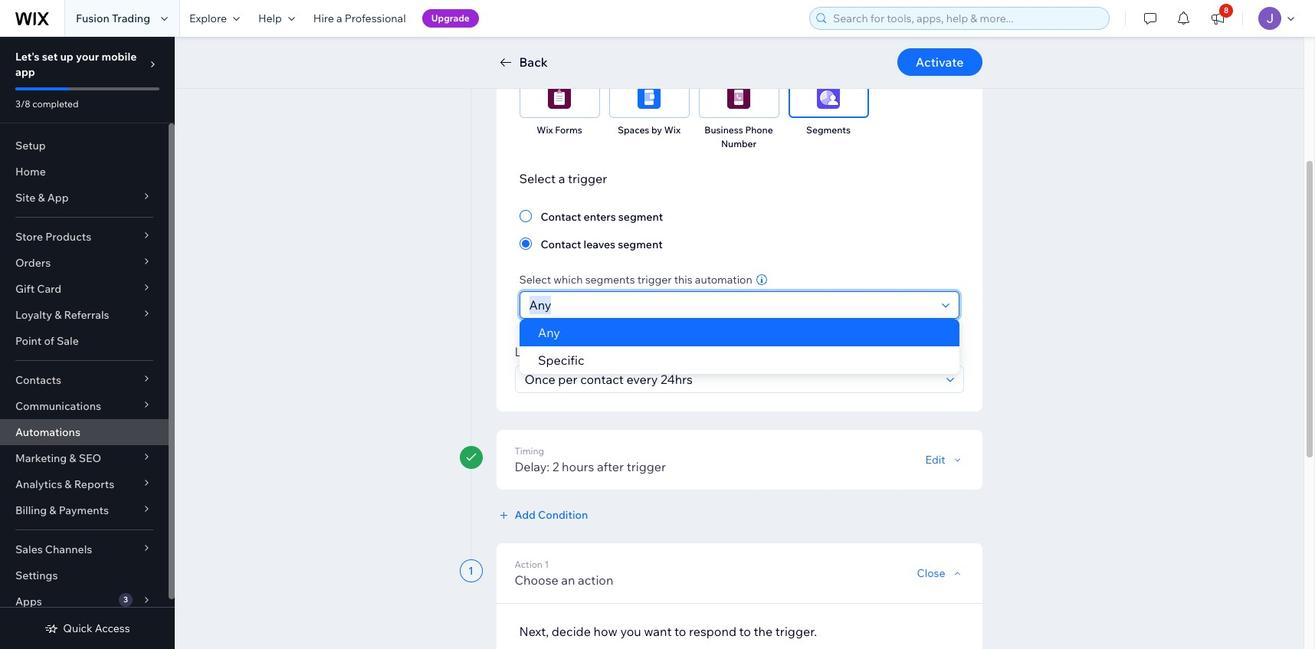 Task type: vqa. For each thing, say whether or not it's contained in the screenshot.
"CHANGES"
no



Task type: locate. For each thing, give the bounding box(es) containing it.
wix
[[537, 124, 553, 136], [664, 124, 681, 136]]

& right loyalty
[[55, 308, 62, 322]]

select down wix forms
[[519, 171, 556, 186]]

2 wix from the left
[[664, 124, 681, 136]]

gift
[[15, 282, 35, 296]]

None field
[[520, 366, 942, 392]]

category image for wix
[[548, 86, 571, 109]]

& for marketing
[[69, 452, 76, 465]]

gift card
[[15, 282, 61, 296]]

enters
[[584, 210, 616, 224]]

gift card button
[[0, 276, 169, 302]]

trigger left 'this'
[[638, 273, 672, 287]]

limit
[[515, 344, 544, 360]]

trigger up enters
[[568, 171, 607, 186]]

0 horizontal spatial a
[[337, 11, 342, 25]]

2 select from the top
[[519, 273, 551, 287]]

let's set up your mobile app
[[15, 50, 137, 79]]

communications button
[[0, 393, 169, 419]]

let's
[[15, 50, 40, 64]]

&
[[917, 46, 923, 57], [38, 191, 45, 205], [55, 308, 62, 322], [69, 452, 76, 465], [65, 478, 72, 491], [49, 504, 56, 517]]

1 vertical spatial a
[[559, 171, 565, 186]]

leaves
[[584, 238, 616, 251]]

select for select a trigger
[[519, 171, 556, 186]]

& left seo
[[69, 452, 76, 465]]

category image up segments
[[817, 86, 840, 109]]

trigger
[[568, 171, 607, 186], [638, 273, 672, 287], [627, 459, 666, 475]]

channels
[[45, 543, 92, 557]]

option group containing contact enters segment
[[519, 207, 959, 253]]

select
[[519, 171, 556, 186], [519, 273, 551, 287]]

completed
[[32, 98, 79, 110]]

list box containing any
[[519, 319, 959, 374]]

2 segment from the top
[[618, 238, 663, 251]]

1 horizontal spatial a
[[559, 171, 565, 186]]

wix right "by"
[[664, 124, 681, 136]]

0 horizontal spatial to
[[675, 624, 686, 639]]

segment right enters
[[618, 210, 663, 224]]

number
[[721, 138, 757, 149]]

hire a professional link
[[304, 0, 415, 37]]

& inside popup button
[[55, 308, 62, 322]]

category image
[[638, 86, 661, 109]]

want
[[644, 624, 672, 639]]

card
[[37, 282, 61, 296]]

home link
[[0, 159, 169, 185]]

point of sale
[[15, 334, 79, 348]]

category image
[[548, 86, 571, 109], [727, 86, 750, 109], [817, 86, 840, 109]]

to left the the
[[739, 624, 751, 639]]

& right site
[[38, 191, 45, 205]]

1 horizontal spatial wix
[[664, 124, 681, 136]]

& for billing
[[49, 504, 56, 517]]

1 select from the top
[[519, 171, 556, 186]]

sales channels
[[15, 543, 92, 557]]

1 horizontal spatial 1
[[545, 559, 549, 570]]

to right want
[[675, 624, 686, 639]]

a down wix forms
[[559, 171, 565, 186]]

segment for contact enters segment
[[618, 210, 663, 224]]

automations link
[[0, 419, 169, 445]]

1 vertical spatial contact
[[541, 238, 581, 251]]

setup link
[[0, 133, 169, 159]]

category image up wix forms
[[548, 86, 571, 109]]

add
[[515, 508, 536, 522]]

1 vertical spatial trigger
[[638, 273, 672, 287]]

0 horizontal spatial wix
[[537, 124, 553, 136]]

contact
[[541, 210, 581, 224], [541, 238, 581, 251]]

1 horizontal spatial category image
[[727, 86, 750, 109]]

1 contact from the top
[[541, 210, 581, 224]]

inbox
[[891, 46, 915, 57]]

1 vertical spatial segment
[[618, 238, 663, 251]]

quick
[[63, 622, 93, 636]]

& left reports
[[65, 478, 72, 491]]

category image for business
[[727, 86, 750, 109]]

sales channels button
[[0, 537, 169, 563]]

1 vertical spatial select
[[519, 273, 551, 287]]

analytics & reports
[[15, 478, 114, 491]]

1 left action
[[468, 564, 474, 578]]

2 contact from the top
[[541, 238, 581, 251]]

setup
[[15, 139, 46, 153]]

2 category image from the left
[[727, 86, 750, 109]]

category image up business on the top right of page
[[727, 86, 750, 109]]

chat
[[925, 46, 946, 57]]

hire
[[313, 11, 334, 25]]

2 vertical spatial trigger
[[627, 459, 666, 475]]

contact leaves segment
[[541, 238, 663, 251]]

segment
[[618, 210, 663, 224], [618, 238, 663, 251]]

& for inbox
[[917, 46, 923, 57]]

0 horizontal spatial category image
[[548, 86, 571, 109]]

3 category image from the left
[[817, 86, 840, 109]]

0 vertical spatial select
[[519, 171, 556, 186]]

sidebar element
[[0, 37, 175, 649]]

loyalty & referrals
[[15, 308, 109, 322]]

contact for contact enters segment
[[541, 210, 581, 224]]

a for hire
[[337, 11, 342, 25]]

& for loyalty
[[55, 308, 62, 322]]

a for select
[[559, 171, 565, 186]]

wix left forms
[[537, 124, 553, 136]]

site & app button
[[0, 185, 169, 211]]

contact up which
[[541, 238, 581, 251]]

close button
[[917, 567, 964, 580]]

price
[[532, 46, 554, 57]]

select which segments trigger this automation
[[519, 273, 753, 287]]

point
[[15, 334, 42, 348]]

a right "hire"
[[337, 11, 342, 25]]

1 segment from the top
[[618, 210, 663, 224]]

any
[[538, 325, 560, 340]]

apps
[[15, 595, 42, 609]]

how
[[594, 624, 618, 639]]

next,
[[519, 624, 549, 639]]

0 horizontal spatial 1
[[468, 564, 474, 578]]

trigger inside timing delay: 2 hours after trigger
[[627, 459, 666, 475]]

segments
[[806, 124, 851, 136]]

billing
[[15, 504, 47, 517]]

Search for tools, apps, help & more... field
[[829, 8, 1105, 29]]

& right billing
[[49, 504, 56, 517]]

2 horizontal spatial category image
[[817, 86, 840, 109]]

1 horizontal spatial to
[[739, 624, 751, 639]]

edit button
[[926, 453, 964, 467]]

1 category image from the left
[[548, 86, 571, 109]]

segment up 'select which segments trigger this automation'
[[618, 238, 663, 251]]

automations
[[15, 425, 80, 439]]

0 vertical spatial segment
[[618, 210, 663, 224]]

& for site
[[38, 191, 45, 205]]

1 right action
[[545, 559, 549, 570]]

segments
[[585, 273, 635, 287]]

add condition button
[[496, 508, 588, 522]]

select left which
[[519, 273, 551, 287]]

set
[[42, 50, 58, 64]]

back button
[[496, 53, 548, 71]]

price quotes
[[532, 46, 588, 57]]

explore
[[189, 11, 227, 25]]

of
[[44, 334, 54, 348]]

loyalty
[[15, 308, 52, 322]]

option group
[[519, 207, 959, 253]]

settings link
[[0, 563, 169, 589]]

by
[[652, 124, 662, 136]]

orders
[[15, 256, 51, 270]]

site & app
[[15, 191, 69, 205]]

billing & payments button
[[0, 498, 169, 524]]

contact down select a trigger
[[541, 210, 581, 224]]

1 to from the left
[[675, 624, 686, 639]]

0 vertical spatial a
[[337, 11, 342, 25]]

trigger right after
[[627, 459, 666, 475]]

list box
[[519, 319, 959, 374]]

quick access
[[63, 622, 130, 636]]

& left 'chat'
[[917, 46, 923, 57]]

back
[[519, 54, 548, 70]]

0 vertical spatial contact
[[541, 210, 581, 224]]

sale
[[57, 334, 79, 348]]



Task type: describe. For each thing, give the bounding box(es) containing it.
Select which segments trigger this automation field
[[525, 292, 937, 318]]

add condition
[[515, 508, 588, 522]]

an
[[561, 573, 575, 588]]

business
[[705, 124, 743, 136]]

help
[[258, 11, 282, 25]]

the
[[754, 624, 773, 639]]

select for select which segments trigger this automation
[[519, 273, 551, 287]]

communications
[[15, 399, 101, 413]]

wix forms
[[537, 124, 582, 136]]

billing & payments
[[15, 504, 109, 517]]

action 1 choose an action
[[515, 559, 614, 588]]

automation
[[695, 273, 753, 287]]

help button
[[249, 0, 304, 37]]

store
[[15, 230, 43, 244]]

store products button
[[0, 224, 169, 250]]

marketing & seo
[[15, 452, 101, 465]]

fusion trading
[[76, 11, 150, 25]]

marketing
[[15, 452, 67, 465]]

spaces
[[618, 124, 650, 136]]

specific
[[538, 353, 584, 368]]

8 button
[[1201, 0, 1235, 37]]

you
[[620, 624, 641, 639]]

choose
[[515, 573, 559, 588]]

decide
[[552, 624, 591, 639]]

contacts
[[15, 373, 61, 387]]

seo
[[79, 452, 101, 465]]

activate button
[[898, 48, 982, 76]]

0 vertical spatial trigger
[[568, 171, 607, 186]]

store products
[[15, 230, 91, 244]]

marketing & seo button
[[0, 445, 169, 471]]

orders button
[[0, 250, 169, 276]]

payments
[[59, 504, 109, 517]]

contacts button
[[0, 367, 169, 393]]

hours
[[562, 459, 594, 475]]

upgrade button
[[422, 9, 479, 28]]

access
[[95, 622, 130, 636]]

3
[[123, 595, 128, 605]]

quotes
[[556, 46, 588, 57]]

this
[[674, 273, 693, 287]]

home
[[15, 165, 46, 179]]

site
[[15, 191, 35, 205]]

point of sale link
[[0, 328, 169, 354]]

quick access button
[[45, 622, 130, 636]]

8
[[1224, 5, 1229, 15]]

app
[[47, 191, 69, 205]]

2
[[553, 459, 559, 475]]

after
[[597, 459, 624, 475]]

sales
[[15, 543, 43, 557]]

action
[[515, 559, 543, 570]]

analytics
[[15, 478, 62, 491]]

professional
[[345, 11, 406, 25]]

loyalty & referrals button
[[0, 302, 169, 328]]

trading
[[112, 11, 150, 25]]

respond
[[689, 624, 737, 639]]

upgrade
[[431, 12, 470, 24]]

& for analytics
[[65, 478, 72, 491]]

edit
[[926, 453, 946, 467]]

2 to from the left
[[739, 624, 751, 639]]

up
[[60, 50, 73, 64]]

hire a professional
[[313, 11, 406, 25]]

to:
[[607, 344, 622, 360]]

timing delay: 2 hours after trigger
[[515, 445, 666, 475]]

action
[[578, 573, 614, 588]]

contact for contact leaves segment
[[541, 238, 581, 251]]

next, decide how you want to respond to the trigger.
[[519, 624, 817, 639]]

business phone number
[[705, 124, 773, 149]]

trigger.
[[776, 624, 817, 639]]

inbox & chat
[[891, 46, 946, 57]]

phone
[[745, 124, 773, 136]]

any option
[[519, 319, 959, 347]]

your
[[76, 50, 99, 64]]

1 inside action 1 choose an action
[[545, 559, 549, 570]]

segment for contact leaves segment
[[618, 238, 663, 251]]

analytics & reports button
[[0, 471, 169, 498]]

limit frequency to:
[[515, 344, 622, 360]]

reports
[[74, 478, 114, 491]]

contact enters segment
[[541, 210, 663, 224]]

1 wix from the left
[[537, 124, 553, 136]]



